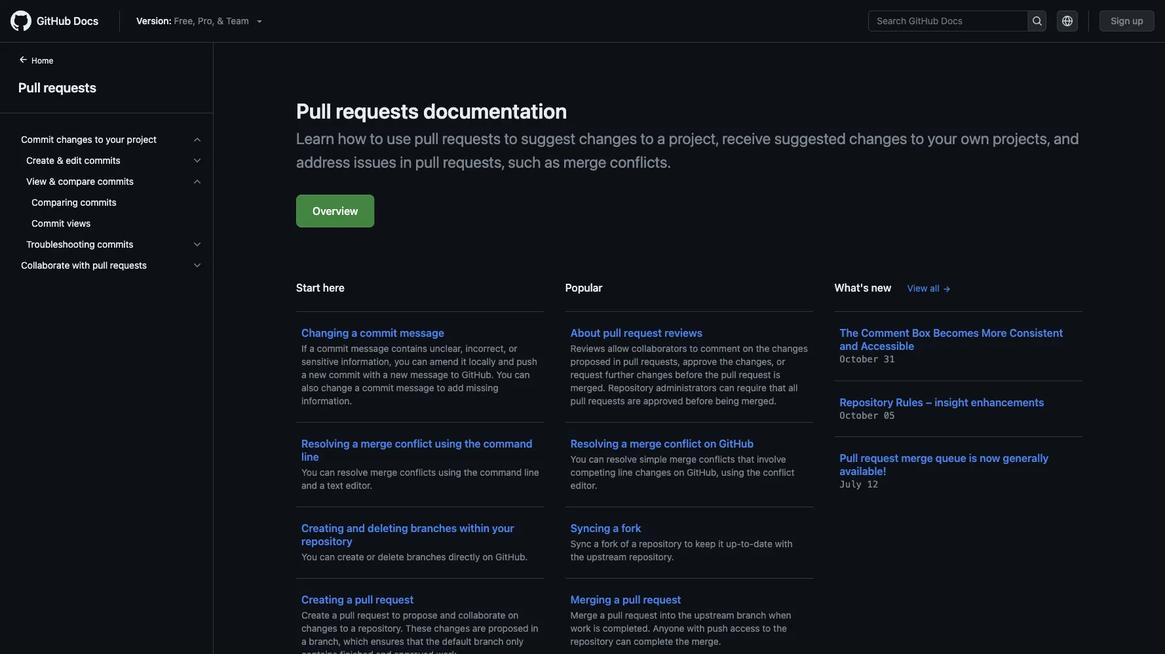 Task type: locate. For each thing, give the bounding box(es) containing it.
view & compare commits element for create & edit commits
[[10, 171, 213, 234]]

repository up create
[[302, 535, 353, 548]]

approved down these
[[394, 649, 434, 654]]

resolving up competing on the bottom
[[571, 438, 619, 450]]

0 horizontal spatial conflict
[[395, 438, 432, 450]]

in inside about pull request reviews reviews allow collaborators to comment on the changes proposed in pull requests, approve the changes, or request further changes before the pull request is merged. repository administrators can require that all pull requests are approved before being merged.
[[614, 356, 621, 367]]

1 horizontal spatial approved
[[644, 396, 683, 406]]

available!
[[840, 465, 887, 478]]

& right pro,
[[217, 15, 224, 26]]

you inside resolving a merge conflict on github you can resolve simple merge conflicts that involve competing line changes on github, using the conflict editor.
[[571, 454, 586, 465]]

the comment box becomes more consistent and accessible october 31
[[840, 327, 1063, 365]]

0 vertical spatial repository.
[[629, 552, 674, 562]]

is down changes,
[[774, 369, 781, 380]]

what's
[[835, 282, 869, 294]]

0 horizontal spatial is
[[594, 623, 601, 634]]

syncing a fork sync a fork of a repository to keep it up-to-date with the upstream repository.
[[571, 522, 793, 562]]

conflict for on
[[664, 438, 702, 450]]

request down changes,
[[739, 369, 771, 380]]

is inside about pull request reviews reviews allow collaborators to comment on the changes proposed in pull requests, approve the changes, or request further changes before the pull request is merged. repository administrators can require that all pull requests are approved before being merged.
[[774, 369, 781, 380]]

1 october from the top
[[840, 354, 879, 365]]

github left docs
[[37, 15, 71, 27]]

on inside about pull request reviews reviews allow collaborators to comment on the changes proposed in pull requests, approve the changes, or request further changes before the pull request is merged. repository administrators can require that all pull requests are approved before being merged.
[[743, 343, 754, 354]]

github. right directly on the bottom left
[[496, 552, 528, 562]]

repository inside about pull request reviews reviews allow collaborators to comment on the changes proposed in pull requests, approve the changes, or request further changes before the pull request is merged. repository administrators can require that all pull requests are approved before being merged.
[[608, 383, 654, 393]]

using inside resolving a merge conflict on github you can resolve simple merge conflicts that involve competing line changes on github, using the conflict editor.
[[722, 467, 745, 478]]

which
[[344, 636, 368, 647]]

2 sc 9kayk9 0 image from the top
[[192, 239, 203, 250]]

view inside dropdown button
[[26, 176, 47, 187]]

1 horizontal spatial are
[[628, 396, 641, 406]]

1 horizontal spatial github
[[719, 438, 754, 450]]

12
[[868, 479, 879, 490]]

3 sc 9kayk9 0 image from the top
[[192, 260, 203, 271]]

repository.
[[629, 552, 674, 562], [358, 623, 403, 634]]

command
[[484, 438, 533, 450], [480, 467, 522, 478]]

0 horizontal spatial create
[[26, 155, 54, 166]]

0 horizontal spatial view
[[26, 176, 47, 187]]

0 vertical spatial that
[[769, 383, 786, 393]]

triangle down image
[[254, 16, 265, 26]]

2 vertical spatial in
[[531, 623, 539, 634]]

1 horizontal spatial create
[[302, 610, 330, 621]]

default
[[442, 636, 472, 647]]

&
[[217, 15, 224, 26], [57, 155, 63, 166], [49, 176, 56, 187]]

and right 'locally'
[[498, 356, 514, 367]]

upstream inside 'syncing a fork sync a fork of a repository to keep it up-to-date with the upstream repository.'
[[587, 552, 627, 562]]

2 commit changes to your project element from the top
[[10, 150, 213, 255]]

sc 9kayk9 0 image for commit changes to your project
[[192, 134, 203, 145]]

rules
[[896, 396, 924, 408]]

commits down 'view & compare commits' dropdown button
[[80, 197, 117, 208]]

editor. right 'text'
[[346, 480, 373, 491]]

amend
[[430, 356, 459, 367]]

branch left only
[[474, 636, 504, 647]]

sc 9kayk9 0 image for commit changes to your project
[[192, 155, 203, 166]]

repository right of
[[639, 539, 682, 549]]

1 horizontal spatial editor.
[[571, 480, 598, 491]]

1 horizontal spatial resolve
[[607, 454, 637, 465]]

0 horizontal spatial resolve
[[338, 467, 368, 478]]

1 vertical spatial proposed
[[488, 623, 529, 634]]

deleting
[[368, 522, 408, 535]]

editor.
[[346, 480, 373, 491], [571, 480, 598, 491]]

0 vertical spatial create
[[26, 155, 54, 166]]

1 vertical spatial before
[[686, 396, 713, 406]]

with
[[72, 260, 90, 271], [363, 369, 381, 380], [775, 539, 793, 549], [687, 623, 705, 634]]

conflicts up github,
[[699, 454, 735, 465]]

creating for repository
[[302, 522, 344, 535]]

merged. down further
[[571, 383, 606, 393]]

resolving inside the resolving a merge conflict using the command line you can resolve merge conflicts using the command line and a text editor.
[[302, 438, 350, 450]]

view all
[[908, 283, 940, 294]]

requests,
[[443, 153, 505, 171], [641, 356, 681, 367]]

and inside changing a commit message if a commit message contains unclear, incorrect, or sensitive information, you can amend it locally and push a new commit with a new message to github. you can also change a commit message to add missing information.
[[498, 356, 514, 367]]

message
[[400, 327, 445, 339], [351, 343, 389, 354], [410, 369, 448, 380], [396, 383, 434, 393]]

0 horizontal spatial or
[[367, 552, 375, 562]]

your left own
[[928, 129, 958, 147]]

the inside the creating a pull request create a pull request to propose and collaborate on changes to a repository. these changes are proposed in a branch, which ensures that the default branch only contains finished and approved work.
[[426, 636, 440, 647]]

and right projects,
[[1054, 129, 1080, 147]]

2 editor. from the left
[[571, 480, 598, 491]]

issues
[[354, 153, 397, 171]]

sc 9kayk9 0 image
[[192, 134, 203, 145], [192, 239, 203, 250]]

with down troubleshooting commits
[[72, 260, 90, 271]]

conflicts up deleting
[[400, 467, 436, 478]]

2 vertical spatial &
[[49, 176, 56, 187]]

proposed inside about pull request reviews reviews allow collaborators to comment on the changes proposed in pull requests, approve the changes, or request further changes before the pull request is merged. repository administrators can require that all pull requests are approved before being merged.
[[571, 356, 611, 367]]

proposed
[[571, 356, 611, 367], [488, 623, 529, 634]]

proposed up only
[[488, 623, 529, 634]]

resolving for can
[[571, 438, 619, 450]]

in down use
[[400, 153, 412, 171]]

1 sc 9kayk9 0 image from the top
[[192, 155, 203, 166]]

on up changes,
[[743, 343, 754, 354]]

fork up of
[[622, 522, 642, 535]]

branches left within
[[411, 522, 457, 535]]

box
[[912, 327, 931, 339]]

1 creating from the top
[[302, 522, 344, 535]]

upstream up merge.
[[695, 610, 734, 621]]

branch
[[737, 610, 766, 621], [474, 636, 504, 647]]

the
[[756, 343, 770, 354], [720, 356, 733, 367], [705, 369, 719, 380], [465, 438, 481, 450], [464, 467, 478, 478], [747, 467, 761, 478], [571, 552, 584, 562], [678, 610, 692, 621], [774, 623, 787, 634], [426, 636, 440, 647], [676, 636, 689, 647]]

edit
[[66, 155, 82, 166]]

all inside about pull request reviews reviews allow collaborators to comment on the changes proposed in pull requests, approve the changes, or request further changes before the pull request is merged. repository administrators can require that all pull requests are approved before being merged.
[[789, 383, 798, 393]]

pull up the available!
[[840, 452, 858, 464]]

2 vertical spatial or
[[367, 552, 375, 562]]

select language: current language is english image
[[1063, 16, 1073, 26]]

that down these
[[407, 636, 424, 647]]

commit inside 'element'
[[31, 218, 64, 229]]

pull request merge queue is now generally available! july 12
[[840, 452, 1049, 490]]

1 vertical spatial &
[[57, 155, 63, 166]]

own
[[961, 129, 990, 147]]

2 sc 9kayk9 0 image from the top
[[192, 176, 203, 187]]

the up work.
[[426, 636, 440, 647]]

github,
[[687, 467, 719, 478]]

view
[[26, 176, 47, 187], [908, 283, 928, 294]]

2 horizontal spatial or
[[777, 356, 786, 367]]

or right incorrect,
[[509, 343, 518, 354]]

2 horizontal spatial that
[[769, 383, 786, 393]]

delete
[[378, 552, 404, 562]]

requests, left such
[[443, 153, 505, 171]]

is right the work
[[594, 623, 601, 634]]

& up comparing
[[49, 176, 56, 187]]

request up ensures
[[357, 610, 390, 621]]

1 view & compare commits element from the top
[[10, 171, 213, 234]]

new down sensitive
[[309, 369, 326, 380]]

that inside the creating a pull request create a pull request to propose and collaborate on changes to a repository. these changes are proposed in a branch, which ensures that the default branch only contains finished and approved work.
[[407, 636, 424, 647]]

0 horizontal spatial branch
[[474, 636, 504, 647]]

line left competing on the bottom
[[524, 467, 539, 478]]

conflict
[[395, 438, 432, 450], [664, 438, 702, 450], [763, 467, 795, 478]]

command down missing
[[484, 438, 533, 450]]

the down involve at the bottom right of page
[[747, 467, 761, 478]]

1 sc 9kayk9 0 image from the top
[[192, 134, 203, 145]]

your inside the creating and deleting branches within your repository you can create or delete branches directly on github.
[[492, 522, 514, 535]]

1 horizontal spatial or
[[509, 343, 518, 354]]

use
[[387, 129, 411, 147]]

1 horizontal spatial in
[[531, 623, 539, 634]]

within
[[460, 522, 490, 535]]

create & edit commits
[[26, 155, 120, 166]]

1 horizontal spatial is
[[774, 369, 781, 380]]

in inside the creating a pull request create a pull request to propose and collaborate on changes to a repository. these changes are proposed in a branch, which ensures that the default branch only contains finished and approved work.
[[531, 623, 539, 634]]

0 horizontal spatial that
[[407, 636, 424, 647]]

1 vertical spatial in
[[614, 356, 621, 367]]

what's new
[[835, 282, 892, 294]]

0 horizontal spatial requests,
[[443, 153, 505, 171]]

view & compare commits element
[[10, 171, 213, 234], [10, 192, 213, 234]]

sc 9kayk9 0 image inside commit changes to your project dropdown button
[[192, 134, 203, 145]]

requests inside dropdown button
[[110, 260, 147, 271]]

1 vertical spatial it
[[719, 539, 724, 549]]

to inside 'syncing a fork sync a fork of a repository to keep it up-to-date with the upstream repository.'
[[685, 539, 693, 549]]

2 resolving from the left
[[571, 438, 619, 450]]

in inside pull requests documentation learn how to use pull requests to suggest changes to a project, receive suggested changes to your own projects, and address issues in pull requests, such as merge conflicts.
[[400, 153, 412, 171]]

the down when
[[774, 623, 787, 634]]

pull inside pull request merge queue is now generally available! july 12
[[840, 452, 858, 464]]

to left propose
[[392, 610, 400, 621]]

1 vertical spatial push
[[707, 623, 728, 634]]

commits inside dropdown button
[[98, 176, 134, 187]]

1 horizontal spatial github.
[[496, 552, 528, 562]]

0 vertical spatial requests,
[[443, 153, 505, 171]]

view & compare commits element containing comparing commits
[[10, 192, 213, 234]]

comment
[[861, 327, 910, 339]]

1 vertical spatial or
[[777, 356, 786, 367]]

1 vertical spatial creating
[[302, 594, 344, 606]]

pull requests documentation learn how to use pull requests to suggest changes to a project, receive suggested changes to your own projects, and address issues in pull requests, such as merge conflicts.
[[296, 98, 1080, 171]]

creating inside the creating and deleting branches within your repository you can create or delete branches directly on github.
[[302, 522, 344, 535]]

sc 9kayk9 0 image
[[192, 155, 203, 166], [192, 176, 203, 187], [192, 260, 203, 271]]

or
[[509, 343, 518, 354], [777, 356, 786, 367], [367, 552, 375, 562]]

using
[[435, 438, 462, 450], [439, 467, 461, 478], [722, 467, 745, 478]]

repository inside the creating and deleting branches within your repository you can create or delete branches directly on github.
[[302, 535, 353, 548]]

2 horizontal spatial in
[[614, 356, 621, 367]]

0 vertical spatial fork
[[622, 522, 642, 535]]

to left own
[[911, 129, 924, 147]]

1 horizontal spatial pull
[[296, 98, 331, 123]]

new right what's
[[872, 282, 892, 294]]

1 resolving from the left
[[302, 438, 350, 450]]

and up create
[[347, 522, 365, 535]]

view & compare commits button
[[16, 171, 208, 192]]

resolve
[[607, 454, 637, 465], [338, 467, 368, 478]]

missing
[[466, 383, 499, 393]]

create left edit
[[26, 155, 54, 166]]

0 horizontal spatial your
[[106, 134, 124, 145]]

1 horizontal spatial branch
[[737, 610, 766, 621]]

1 commit changes to your project element from the top
[[10, 129, 213, 255]]

sc 9kayk9 0 image inside create & edit commits dropdown button
[[192, 155, 203, 166]]

all right require
[[789, 383, 798, 393]]

github down being
[[719, 438, 754, 450]]

commit changes to your project element containing commit changes to your project
[[10, 129, 213, 255]]

0 vertical spatial proposed
[[571, 356, 611, 367]]

pull for merge
[[840, 452, 858, 464]]

is inside pull request merge queue is now generally available! july 12
[[969, 452, 978, 464]]

branch up access
[[737, 610, 766, 621]]

with right date on the bottom right
[[775, 539, 793, 549]]

using down add
[[435, 438, 462, 450]]

2 creating from the top
[[302, 594, 344, 606]]

branch inside the creating a pull request create a pull request to propose and collaborate on changes to a repository. these changes are proposed in a branch, which ensures that the default branch only contains finished and approved work.
[[474, 636, 504, 647]]

repository. up ensures
[[358, 623, 403, 634]]

2 vertical spatial pull
[[840, 452, 858, 464]]

0 horizontal spatial editor.
[[346, 480, 373, 491]]

information,
[[341, 356, 392, 367]]

october left 05
[[840, 410, 879, 421]]

sign up link
[[1100, 10, 1155, 31]]

on right directly on the bottom left
[[483, 552, 493, 562]]

october down "the"
[[840, 354, 879, 365]]

you
[[394, 356, 410, 367]]

1 vertical spatial upstream
[[695, 610, 734, 621]]

1 vertical spatial are
[[473, 623, 486, 634]]

these
[[406, 623, 432, 634]]

0 vertical spatial creating
[[302, 522, 344, 535]]

2 horizontal spatial &
[[217, 15, 224, 26]]

conflicts inside resolving a merge conflict on github you can resolve simple merge conflicts that involve competing line changes on github, using the conflict editor.
[[699, 454, 735, 465]]

it left up-
[[719, 539, 724, 549]]

1 vertical spatial commit
[[31, 218, 64, 229]]

2 vertical spatial sc 9kayk9 0 image
[[192, 260, 203, 271]]

Search GitHub Docs search field
[[869, 11, 1028, 31]]

0 horizontal spatial contains
[[302, 649, 337, 654]]

requests inside about pull request reviews reviews allow collaborators to comment on the changes proposed in pull requests, approve the changes, or request further changes before the pull request is merged. repository administrators can require that all pull requests are approved before being merged.
[[588, 396, 625, 406]]

2 horizontal spatial pull
[[840, 452, 858, 464]]

1 horizontal spatial &
[[57, 155, 63, 166]]

in down allow in the right bottom of the page
[[614, 356, 621, 367]]

github. inside changing a commit message if a commit message contains unclear, incorrect, or sensitive information, you can amend it locally and push a new commit with a new message to github. you can also change a commit message to add missing information.
[[462, 369, 494, 380]]

to up such
[[504, 129, 518, 147]]

1 vertical spatial contains
[[302, 649, 337, 654]]

pull requests link
[[16, 77, 197, 97]]

to up conflicts.
[[641, 129, 654, 147]]

that right require
[[769, 383, 786, 393]]

1 vertical spatial repository.
[[358, 623, 403, 634]]

request up the available!
[[861, 452, 899, 464]]

editor. inside resolving a merge conflict on github you can resolve simple merge conflicts that involve competing line changes on github, using the conflict editor.
[[571, 480, 598, 491]]

0 vertical spatial it
[[461, 356, 467, 367]]

creating up branch,
[[302, 594, 344, 606]]

repository inside the "merging a pull request merge a pull request into the upstream branch when work is completed. anyone with push access to the repository can complete the merge."
[[571, 636, 614, 647]]

your right within
[[492, 522, 514, 535]]

& inside dropdown button
[[57, 155, 63, 166]]

repository up october 05 element
[[840, 396, 894, 408]]

commit up create & edit commits
[[21, 134, 54, 145]]

1 vertical spatial is
[[969, 452, 978, 464]]

line down the information.
[[302, 451, 319, 463]]

0 vertical spatial conflicts
[[699, 454, 735, 465]]

commit inside dropdown button
[[21, 134, 54, 145]]

creating inside the creating a pull request create a pull request to propose and collaborate on changes to a repository. these changes are proposed in a branch, which ensures that the default branch only contains finished and approved work.
[[302, 594, 344, 606]]

in
[[400, 153, 412, 171], [614, 356, 621, 367], [531, 623, 539, 634]]

request up completed.
[[625, 610, 658, 621]]

2 horizontal spatial your
[[928, 129, 958, 147]]

you inside the resolving a merge conflict using the command line you can resolve merge conflicts using the command line and a text editor.
[[302, 467, 317, 478]]

contains up you
[[392, 343, 427, 354]]

view up box
[[908, 283, 928, 294]]

push inside the "merging a pull request merge a pull request into the upstream branch when work is completed. anyone with push access to the repository can complete the merge."
[[707, 623, 728, 634]]

commit changes to your project element
[[10, 129, 213, 255], [10, 150, 213, 255]]

2 view & compare commits element from the top
[[10, 192, 213, 234]]

queue
[[936, 452, 967, 464]]

with inside changing a commit message if a commit message contains unclear, incorrect, or sensitive information, you can amend it locally and push a new commit with a new message to github. you can also change a commit message to add missing information.
[[363, 369, 381, 380]]

with inside 'syncing a fork sync a fork of a repository to keep it up-to-date with the upstream repository.'
[[775, 539, 793, 549]]

comparing
[[31, 197, 78, 208]]

team
[[226, 15, 249, 26]]

0 vertical spatial repository
[[608, 383, 654, 393]]

& inside dropdown button
[[49, 176, 56, 187]]

0 horizontal spatial repository
[[302, 535, 353, 548]]

before up the administrators at the bottom of the page
[[675, 369, 703, 380]]

suggest
[[521, 129, 576, 147]]

create inside dropdown button
[[26, 155, 54, 166]]

allow
[[608, 343, 629, 354]]

0 horizontal spatial repository.
[[358, 623, 403, 634]]

sc 9kayk9 0 image inside troubleshooting commits dropdown button
[[192, 239, 203, 250]]

search image
[[1032, 16, 1043, 26]]

about pull request reviews reviews allow collaborators to comment on the changes proposed in pull requests, approve the changes, or request further changes before the pull request is merged. repository administrators can require that all pull requests are approved before being merged.
[[571, 327, 808, 406]]

completed.
[[603, 623, 651, 634]]

1 vertical spatial branch
[[474, 636, 504, 647]]

request
[[624, 327, 662, 339], [571, 369, 603, 380], [739, 369, 771, 380], [861, 452, 899, 464], [376, 594, 414, 606], [643, 594, 681, 606], [357, 610, 390, 621], [625, 610, 658, 621]]

0 horizontal spatial in
[[400, 153, 412, 171]]

pull
[[415, 129, 439, 147], [415, 153, 440, 171], [92, 260, 108, 271], [603, 327, 621, 339], [623, 356, 639, 367], [721, 369, 737, 380], [571, 396, 586, 406], [355, 594, 373, 606], [623, 594, 641, 606], [340, 610, 355, 621], [608, 610, 623, 621]]

create & edit commits button
[[16, 150, 208, 171]]

0 horizontal spatial are
[[473, 623, 486, 634]]

troubleshooting commits button
[[16, 234, 208, 255]]

it inside 'syncing a fork sync a fork of a repository to keep it up-to-date with the upstream repository.'
[[719, 539, 724, 549]]

to
[[370, 129, 383, 147], [504, 129, 518, 147], [641, 129, 654, 147], [911, 129, 924, 147], [95, 134, 103, 145], [690, 343, 698, 354], [451, 369, 459, 380], [437, 383, 445, 393], [685, 539, 693, 549], [392, 610, 400, 621], [340, 623, 348, 634], [763, 623, 771, 634]]

suggested
[[775, 129, 846, 147]]

0 horizontal spatial approved
[[394, 649, 434, 654]]

pull for documentation
[[296, 98, 331, 123]]

are down further
[[628, 396, 641, 406]]

0 horizontal spatial line
[[302, 451, 319, 463]]

your
[[928, 129, 958, 147], [106, 134, 124, 145], [492, 522, 514, 535]]

collaborate with pull requests button
[[16, 255, 208, 276]]

requests down further
[[588, 396, 625, 406]]

merged. down require
[[742, 396, 777, 406]]

the down anyone
[[676, 636, 689, 647]]

1 vertical spatial view
[[908, 283, 928, 294]]

merge
[[571, 610, 598, 621]]

0 vertical spatial are
[[628, 396, 641, 406]]

october 31 element
[[840, 354, 895, 365]]

1 horizontal spatial it
[[719, 539, 724, 549]]

conflict inside the resolving a merge conflict using the command line you can resolve merge conflicts using the command line and a text editor.
[[395, 438, 432, 450]]

that left involve at the bottom right of page
[[738, 454, 755, 465]]

as
[[545, 153, 560, 171]]

0 vertical spatial is
[[774, 369, 781, 380]]

new
[[872, 282, 892, 294], [309, 369, 326, 380], [391, 369, 408, 380]]

that inside about pull request reviews reviews allow collaborators to comment on the changes proposed in pull requests, approve the changes, or request further changes before the pull request is merged. repository administrators can require that all pull requests are approved before being merged.
[[769, 383, 786, 393]]

october inside the comment box becomes more consistent and accessible october 31
[[840, 354, 879, 365]]

repository down the work
[[571, 636, 614, 647]]

1 vertical spatial pull
[[296, 98, 331, 123]]

2 october from the top
[[840, 410, 879, 421]]

view & compare commits element containing view & compare commits
[[10, 171, 213, 234]]

changes inside commit changes to your project dropdown button
[[56, 134, 92, 145]]

1 horizontal spatial repository.
[[629, 552, 674, 562]]

requests
[[44, 79, 96, 95], [336, 98, 419, 123], [442, 129, 501, 147], [110, 260, 147, 271], [588, 396, 625, 406]]

further
[[605, 369, 634, 380]]

branches right delete
[[407, 552, 446, 562]]

and down "the"
[[840, 340, 858, 352]]

0 vertical spatial commit
[[21, 134, 54, 145]]

october inside 'repository rules – insight enhancements october 05'
[[840, 410, 879, 421]]

the down sync
[[571, 552, 584, 562]]

proposed down reviews
[[571, 356, 611, 367]]

simple
[[640, 454, 667, 465]]

resolving inside resolving a merge conflict on github you can resolve simple merge conflicts that involve competing line changes on github, using the conflict editor.
[[571, 438, 619, 450]]

0 vertical spatial approved
[[644, 396, 683, 406]]

pull inside pull requests link
[[18, 79, 41, 95]]

branches
[[411, 522, 457, 535], [407, 552, 446, 562]]

1 horizontal spatial all
[[930, 283, 940, 294]]

editor. inside the resolving a merge conflict using the command line you can resolve merge conflicts using the command line and a text editor.
[[346, 480, 373, 491]]

with up merge.
[[687, 623, 705, 634]]

github
[[37, 15, 71, 27], [719, 438, 754, 450]]

merge.
[[692, 636, 722, 647]]

1 horizontal spatial upstream
[[695, 610, 734, 621]]

1 horizontal spatial view
[[908, 283, 928, 294]]

commit down changing
[[317, 343, 349, 354]]

1 horizontal spatial your
[[492, 522, 514, 535]]

commit for commit changes to your project
[[21, 134, 54, 145]]

editor. down competing on the bottom
[[571, 480, 598, 491]]

approved down the administrators at the bottom of the page
[[644, 396, 683, 406]]

pull inside pull requests documentation learn how to use pull requests to suggest changes to a project, receive suggested changes to your own projects, and address issues in pull requests, such as merge conflicts.
[[296, 98, 331, 123]]

0 horizontal spatial fork
[[602, 539, 618, 549]]

the down the approve
[[705, 369, 719, 380]]

or inside the creating and deleting branches within your repository you can create or delete branches directly on github.
[[367, 552, 375, 562]]

proposed inside the creating a pull request create a pull request to propose and collaborate on changes to a repository. these changes are proposed in a branch, which ensures that the default branch only contains finished and approved work.
[[488, 623, 529, 634]]

and inside pull requests documentation learn how to use pull requests to suggest changes to a project, receive suggested changes to your own projects, and address issues in pull requests, such as merge conflicts.
[[1054, 129, 1080, 147]]

approved inside the creating a pull request create a pull request to propose and collaborate on changes to a repository. these changes are proposed in a branch, which ensures that the default branch only contains finished and approved work.
[[394, 649, 434, 654]]

1 horizontal spatial contains
[[392, 343, 427, 354]]

& left edit
[[57, 155, 63, 166]]

create up branch,
[[302, 610, 330, 621]]

1 vertical spatial fork
[[602, 539, 618, 549]]

creating
[[302, 522, 344, 535], [302, 594, 344, 606]]

1 vertical spatial that
[[738, 454, 755, 465]]

to left 'keep'
[[685, 539, 693, 549]]

1 vertical spatial approved
[[394, 649, 434, 654]]

1 editor. from the left
[[346, 480, 373, 491]]

None search field
[[869, 10, 1047, 31]]

0 vertical spatial github.
[[462, 369, 494, 380]]

or inside changing a commit message if a commit message contains unclear, incorrect, or sensitive information, you can amend it locally and push a new commit with a new message to github. you can also change a commit message to add missing information.
[[509, 343, 518, 354]]

1 vertical spatial repository
[[840, 396, 894, 408]]

0 horizontal spatial conflicts
[[400, 467, 436, 478]]

requests, inside pull requests documentation learn how to use pull requests to suggest changes to a project, receive suggested changes to your own projects, and address issues in pull requests, such as merge conflicts.
[[443, 153, 505, 171]]

changes
[[579, 129, 637, 147], [850, 129, 908, 147], [56, 134, 92, 145], [772, 343, 808, 354], [637, 369, 673, 380], [636, 467, 671, 478], [302, 623, 337, 634], [434, 623, 470, 634]]

resolving
[[302, 438, 350, 450], [571, 438, 619, 450]]

0 vertical spatial in
[[400, 153, 412, 171]]

0 horizontal spatial pull
[[18, 79, 41, 95]]

is
[[774, 369, 781, 380], [969, 452, 978, 464], [594, 623, 601, 634]]

0 vertical spatial branch
[[737, 610, 766, 621]]

requests, down collaborators
[[641, 356, 681, 367]]

contains
[[392, 343, 427, 354], [302, 649, 337, 654]]

before down the administrators at the bottom of the page
[[686, 396, 713, 406]]



Task type: vqa. For each thing, say whether or not it's contained in the screenshot.
bottommost fork
yes



Task type: describe. For each thing, give the bounding box(es) containing it.
up
[[1133, 15, 1144, 26]]

1 vertical spatial branches
[[407, 552, 446, 562]]

0 vertical spatial github
[[37, 15, 71, 27]]

commit up change
[[329, 369, 360, 380]]

being
[[716, 396, 739, 406]]

create inside the creating a pull request create a pull request to propose and collaborate on changes to a repository. these changes are proposed in a branch, which ensures that the default branch only contains finished and approved work.
[[302, 610, 330, 621]]

2 horizontal spatial conflict
[[763, 467, 795, 478]]

pro,
[[198, 15, 215, 26]]

comparing commits
[[31, 197, 117, 208]]

message up the unclear, on the bottom left of page
[[400, 327, 445, 339]]

insight
[[935, 396, 969, 408]]

the right into
[[678, 610, 692, 621]]

commit for commit views
[[31, 218, 64, 229]]

view all link
[[908, 282, 952, 295]]

it inside changing a commit message if a commit message contains unclear, incorrect, or sensitive information, you can amend it locally and push a new commit with a new message to github. you can also change a commit message to add missing information.
[[461, 356, 467, 367]]

on inside the creating a pull request create a pull request to propose and collaborate on changes to a repository. these changes are proposed in a branch, which ensures that the default branch only contains finished and approved work.
[[508, 610, 519, 621]]

complete
[[634, 636, 673, 647]]

conflict for using
[[395, 438, 432, 450]]

commit views
[[31, 218, 91, 229]]

on up github,
[[704, 438, 717, 450]]

sync
[[571, 539, 592, 549]]

that inside resolving a merge conflict on github you can resolve simple merge conflicts that involve competing line changes on github, using the conflict editor.
[[738, 454, 755, 465]]

request down reviews
[[571, 369, 603, 380]]

documentation
[[423, 98, 567, 123]]

requests, inside about pull request reviews reviews allow collaborators to comment on the changes proposed in pull requests, approve the changes, or request further changes before the pull request is merged. repository administrators can require that all pull requests are approved before being merged.
[[641, 356, 681, 367]]

require
[[737, 383, 767, 393]]

are inside about pull request reviews reviews allow collaborators to comment on the changes proposed in pull requests, approve the changes, or request further changes before the pull request is merged. repository administrators can require that all pull requests are approved before being merged.
[[628, 396, 641, 406]]

request up into
[[643, 594, 681, 606]]

to inside about pull request reviews reviews allow collaborators to comment on the changes proposed in pull requests, approve the changes, or request further changes before the pull request is merged. repository administrators can require that all pull requests are approved before being merged.
[[690, 343, 698, 354]]

repository. inside the creating a pull request create a pull request to propose and collaborate on changes to a repository. these changes are proposed in a branch, which ensures that the default branch only contains finished and approved work.
[[358, 623, 403, 634]]

the up within
[[464, 467, 478, 478]]

merge inside pull requests documentation learn how to use pull requests to suggest changes to a project, receive suggested changes to your own projects, and address issues in pull requests, such as merge conflicts.
[[564, 153, 607, 171]]

requests up use
[[336, 98, 419, 123]]

resolving for line
[[302, 438, 350, 450]]

ensures
[[371, 636, 404, 647]]

accessible
[[861, 340, 915, 352]]

anyone
[[653, 623, 685, 634]]

a inside resolving a merge conflict on github you can resolve simple merge conflicts that involve competing line changes on github, using the conflict editor.
[[622, 438, 627, 450]]

upstream inside the "merging a pull request merge a pull request into the upstream branch when work is completed. anyone with push access to the repository can complete the merge."
[[695, 610, 734, 621]]

popular
[[566, 282, 603, 294]]

overview
[[313, 205, 358, 217]]

sign up
[[1111, 15, 1144, 26]]

propose
[[403, 610, 438, 621]]

commits down commit views link
[[97, 239, 133, 250]]

are inside the creating a pull request create a pull request to propose and collaborate on changes to a repository. these changes are proposed in a branch, which ensures that the default branch only contains finished and approved work.
[[473, 623, 486, 634]]

only
[[506, 636, 524, 647]]

request up collaborators
[[624, 327, 662, 339]]

work
[[571, 623, 591, 634]]

changes inside resolving a merge conflict on github you can resolve simple merge conflicts that involve competing line changes on github, using the conflict editor.
[[636, 467, 671, 478]]

comment
[[701, 343, 741, 354]]

work.
[[436, 649, 460, 654]]

with inside the "merging a pull request merge a pull request into the upstream branch when work is completed. anyone with push access to the repository can complete the merge."
[[687, 623, 705, 634]]

about
[[571, 327, 601, 339]]

troubleshooting
[[26, 239, 95, 250]]

0 vertical spatial &
[[217, 15, 224, 26]]

if
[[302, 343, 307, 354]]

requests down documentation at left
[[442, 129, 501, 147]]

is inside the "merging a pull request merge a pull request into the upstream branch when work is completed. anyone with push access to the repository can complete the merge."
[[594, 623, 601, 634]]

merging
[[571, 594, 612, 606]]

changing
[[302, 327, 349, 339]]

on inside the creating and deleting branches within your repository you can create or delete branches directly on github.
[[483, 552, 493, 562]]

and inside the creating and deleting branches within your repository you can create or delete branches directly on github.
[[347, 522, 365, 535]]

syncing
[[571, 522, 611, 535]]

sc 9kayk9 0 image for create & edit commits
[[192, 176, 203, 187]]

view & compare commits
[[26, 176, 134, 187]]

approved inside about pull request reviews reviews allow collaborators to comment on the changes proposed in pull requests, approve the changes, or request further changes before the pull request is merged. repository administrators can require that all pull requests are approved before being merged.
[[644, 396, 683, 406]]

& for create & edit commits
[[49, 176, 56, 187]]

request up propose
[[376, 594, 414, 606]]

and inside the resolving a merge conflict using the command line you can resolve merge conflicts using the command line and a text editor.
[[302, 480, 317, 491]]

repository inside 'syncing a fork sync a fork of a repository to keep it up-to-date with the upstream repository.'
[[639, 539, 682, 549]]

the
[[840, 327, 859, 339]]

collaborate
[[21, 260, 70, 271]]

line inside resolving a merge conflict on github you can resolve simple merge conflicts that involve competing line changes on github, using the conflict editor.
[[618, 467, 633, 478]]

becomes
[[934, 327, 979, 339]]

locally
[[469, 356, 496, 367]]

the inside resolving a merge conflict on github you can resolve simple merge conflicts that involve competing line changes on github, using the conflict editor.
[[747, 467, 761, 478]]

home link
[[13, 54, 74, 68]]

to inside dropdown button
[[95, 134, 103, 145]]

start
[[296, 282, 320, 294]]

creating for pull
[[302, 594, 344, 606]]

to up add
[[451, 369, 459, 380]]

address
[[296, 153, 350, 171]]

sensitive
[[302, 356, 339, 367]]

request inside pull request merge queue is now generally available! july 12
[[861, 452, 899, 464]]

& for commit changes to your project
[[57, 155, 63, 166]]

sc 9kayk9 0 image for troubleshooting commits
[[192, 239, 203, 250]]

to up 'which'
[[340, 623, 348, 634]]

commit views link
[[16, 213, 208, 234]]

the inside 'syncing a fork sync a fork of a repository to keep it up-to-date with the upstream repository.'
[[571, 552, 584, 562]]

into
[[660, 610, 676, 621]]

can inside the creating and deleting branches within your repository you can create or delete branches directly on github.
[[320, 552, 335, 562]]

commit changes to your project element containing create & edit commits
[[10, 150, 213, 255]]

–
[[926, 396, 932, 408]]

can inside resolving a merge conflict on github you can resolve simple merge conflicts that involve competing line changes on github, using the conflict editor.
[[589, 454, 604, 465]]

july 12 element
[[840, 479, 879, 490]]

repository. inside 'syncing a fork sync a fork of a repository to keep it up-to-date with the upstream repository.'
[[629, 552, 674, 562]]

view for view all
[[908, 283, 928, 294]]

when
[[769, 610, 792, 621]]

and inside the comment box becomes more consistent and accessible october 31
[[840, 340, 858, 352]]

1 horizontal spatial new
[[391, 369, 408, 380]]

projects,
[[993, 129, 1051, 147]]

contains inside the creating a pull request create a pull request to propose and collaborate on changes to a repository. these changes are proposed in a branch, which ensures that the default branch only contains finished and approved work.
[[302, 649, 337, 654]]

1 vertical spatial command
[[480, 467, 522, 478]]

learn
[[296, 129, 334, 147]]

view for view & compare commits
[[26, 176, 47, 187]]

directly
[[449, 552, 480, 562]]

github docs link
[[10, 10, 109, 31]]

commit changes to your project
[[21, 134, 157, 145]]

views
[[67, 218, 91, 229]]

here
[[323, 282, 345, 294]]

merge inside pull request merge queue is now generally available! july 12
[[902, 452, 933, 464]]

start here
[[296, 282, 345, 294]]

message down "amend"
[[410, 369, 448, 380]]

0 vertical spatial before
[[675, 369, 703, 380]]

resolve inside the resolving a merge conflict using the command line you can resolve merge conflicts using the command line and a text editor.
[[338, 467, 368, 478]]

how
[[338, 129, 367, 147]]

project
[[127, 134, 157, 145]]

commits down commit changes to your project dropdown button
[[84, 155, 120, 166]]

october 05 element
[[840, 410, 895, 421]]

message up information,
[[351, 343, 389, 354]]

to left add
[[437, 383, 445, 393]]

comparing commits link
[[16, 192, 208, 213]]

push inside changing a commit message if a commit message contains unclear, incorrect, or sensitive information, you can amend it locally and push a new commit with a new message to github. you can also change a commit message to add missing information.
[[517, 356, 537, 367]]

of
[[621, 539, 629, 549]]

can inside about pull request reviews reviews allow collaborators to comment on the changes proposed in pull requests, approve the changes, or request further changes before the pull request is merged. repository administrators can require that all pull requests are approved before being merged.
[[719, 383, 735, 393]]

contains inside changing a commit message if a commit message contains unclear, incorrect, or sensitive information, you can amend it locally and push a new commit with a new message to github. you can also change a commit message to add missing information.
[[392, 343, 427, 354]]

collaborate
[[458, 610, 506, 621]]

all inside view all link
[[930, 283, 940, 294]]

july
[[840, 479, 862, 490]]

31
[[884, 354, 895, 365]]

consistent
[[1010, 327, 1063, 339]]

with inside dropdown button
[[72, 260, 90, 271]]

reviews
[[665, 327, 703, 339]]

or inside about pull request reviews reviews allow collaborators to comment on the changes proposed in pull requests, approve the changes, or request further changes before the pull request is merged. repository administrators can require that all pull requests are approved before being merged.
[[777, 356, 786, 367]]

a inside pull requests documentation learn how to use pull requests to suggest changes to a project, receive suggested changes to your own projects, and address issues in pull requests, such as merge conflicts.
[[658, 129, 666, 147]]

github inside resolving a merge conflict on github you can resolve simple merge conflicts that involve competing line changes on github, using the conflict editor.
[[719, 438, 754, 450]]

access
[[731, 623, 760, 634]]

version: free, pro, & team
[[136, 15, 249, 26]]

using up within
[[439, 467, 461, 478]]

05
[[884, 410, 895, 421]]

github docs
[[37, 15, 98, 27]]

to left use
[[370, 129, 383, 147]]

0 horizontal spatial new
[[309, 369, 326, 380]]

branch,
[[309, 636, 341, 647]]

you inside changing a commit message if a commit message contains unclear, incorrect, or sensitive information, you can amend it locally and push a new commit with a new message to github. you can also change a commit message to add missing information.
[[497, 369, 512, 380]]

generally
[[1003, 452, 1049, 464]]

text
[[327, 480, 343, 491]]

requests down the home link
[[44, 79, 96, 95]]

the down missing
[[465, 438, 481, 450]]

conflicts inside the resolving a merge conflict using the command line you can resolve merge conflicts using the command line and a text editor.
[[400, 467, 436, 478]]

0 vertical spatial command
[[484, 438, 533, 450]]

version:
[[136, 15, 172, 26]]

pull inside collaborate with pull requests dropdown button
[[92, 260, 108, 271]]

2 horizontal spatial new
[[872, 282, 892, 294]]

your inside pull requests documentation learn how to use pull requests to suggest changes to a project, receive suggested changes to your own projects, and address issues in pull requests, such as merge conflicts.
[[928, 129, 958, 147]]

1 horizontal spatial merged.
[[742, 396, 777, 406]]

0 vertical spatial branches
[[411, 522, 457, 535]]

view & compare commits element for view & compare commits
[[10, 192, 213, 234]]

incorrect,
[[466, 343, 506, 354]]

your inside dropdown button
[[106, 134, 124, 145]]

creating a pull request create a pull request to propose and collaborate on changes to a repository. these changes are proposed in a branch, which ensures that the default branch only contains finished and approved work.
[[302, 594, 539, 654]]

compare
[[58, 176, 95, 187]]

on left github,
[[674, 467, 685, 478]]

and up default
[[440, 610, 456, 621]]

competing
[[571, 467, 616, 478]]

1 horizontal spatial line
[[524, 467, 539, 478]]

github. inside the creating and deleting branches within your repository you can create or delete branches directly on github.
[[496, 552, 528, 562]]

can inside the "merging a pull request merge a pull request into the upstream branch when work is completed. anyone with push access to the repository can complete the merge."
[[616, 636, 631, 647]]

the up changes,
[[756, 343, 770, 354]]

sc 9kayk9 0 image inside collaborate with pull requests dropdown button
[[192, 260, 203, 271]]

now
[[980, 452, 1001, 464]]

change
[[321, 383, 352, 393]]

overview link
[[296, 195, 375, 227]]

docs
[[74, 15, 98, 27]]

free,
[[174, 15, 195, 26]]

commit down information,
[[362, 383, 394, 393]]

message down you
[[396, 383, 434, 393]]

repository inside 'repository rules – insight enhancements october 05'
[[840, 396, 894, 408]]

you inside the creating and deleting branches within your repository you can create or delete branches directly on github.
[[302, 552, 317, 562]]

troubleshooting commits
[[26, 239, 133, 250]]

to inside the "merging a pull request merge a pull request into the upstream branch when work is completed. anyone with push access to the repository can complete the merge."
[[763, 623, 771, 634]]

commit up information,
[[360, 327, 397, 339]]

repository rules – insight enhancements october 05
[[840, 396, 1045, 421]]

can inside the resolving a merge conflict using the command line you can resolve merge conflicts using the command line and a text editor.
[[320, 467, 335, 478]]

pull requests element
[[0, 53, 214, 653]]

branch inside the "merging a pull request merge a pull request into the upstream branch when work is completed. anyone with push access to the repository can complete the merge."
[[737, 610, 766, 621]]

home
[[31, 56, 53, 65]]

the down comment
[[720, 356, 733, 367]]

and down ensures
[[376, 649, 392, 654]]

0 horizontal spatial merged.
[[571, 383, 606, 393]]

resolve inside resolving a merge conflict on github you can resolve simple merge conflicts that involve competing line changes on github, using the conflict editor.
[[607, 454, 637, 465]]

more
[[982, 327, 1007, 339]]



